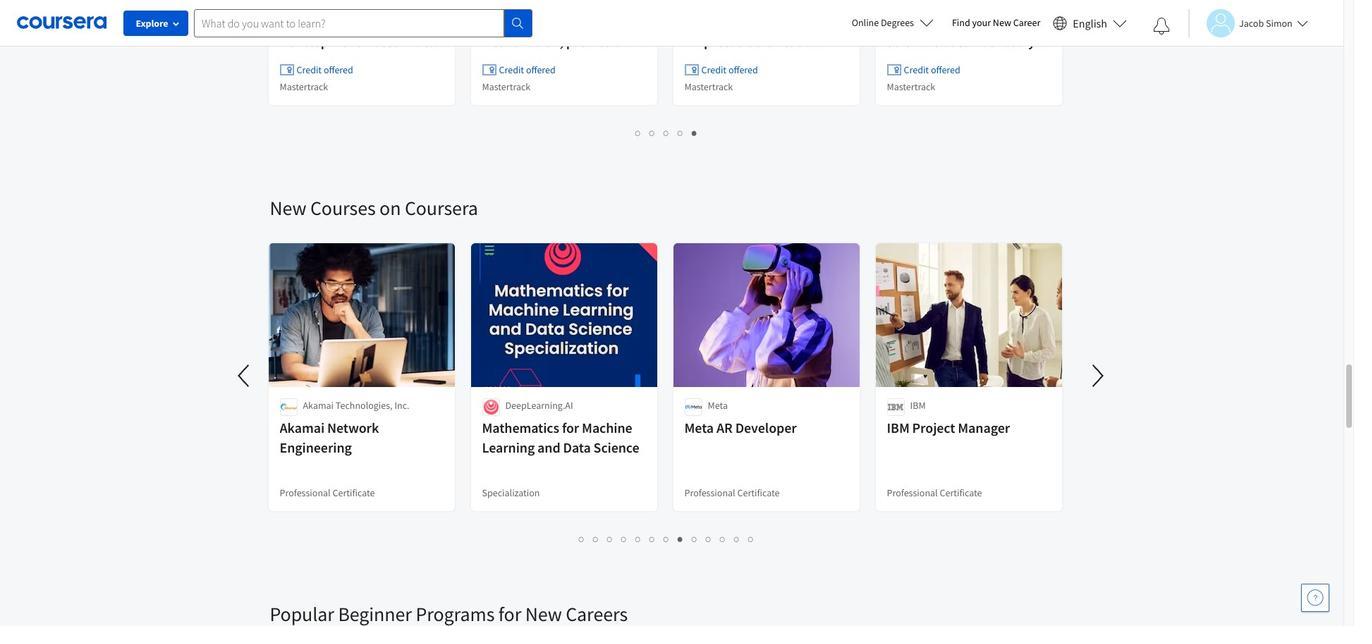 Task type: locate. For each thing, give the bounding box(es) containing it.
1 vertical spatial 3
[[608, 533, 613, 546]]

1 vertical spatial akamai
[[280, 419, 325, 437]]

new courses on coursera
[[270, 195, 478, 221]]

1 vertical spatial ibm
[[887, 419, 910, 437]]

4 inside new courses on coursera carousel element
[[622, 533, 627, 546]]

1 vertical spatial list
[[270, 531, 1064, 548]]

1 vertical spatial meta
[[685, 419, 714, 437]]

offered
[[324, 64, 353, 76], [526, 64, 556, 76], [729, 64, 759, 76], [931, 64, 961, 76]]

1 vertical spatial mastertrack®
[[685, 52, 764, 70]]

2 button
[[646, 125, 660, 141], [589, 531, 603, 548]]

3 credit offered from the left
[[702, 64, 759, 76]]

0 vertical spatial list
[[270, 125, 1064, 141]]

1 vertical spatial 2
[[594, 533, 599, 546]]

degrees
[[881, 16, 915, 29]]

ibm right "ibm" icon
[[911, 399, 926, 412]]

certificado
[[746, 32, 812, 50], [912, 52, 978, 70]]

certificate
[[280, 52, 342, 70], [333, 487, 375, 500], [738, 487, 780, 500], [940, 487, 983, 500]]

1 horizontal spatial and
[[538, 439, 561, 457]]

1
[[636, 126, 642, 140], [579, 533, 585, 546]]

4 button inside new courses on coursera carousel element
[[618, 531, 632, 548]]

1 horizontal spatial new
[[994, 16, 1012, 29]]

ibm down "ibm" icon
[[887, 419, 910, 437]]

0 horizontal spatial professional
[[280, 487, 331, 500]]

4 offered from the left
[[931, 64, 961, 76]]

5 for 3 button corresponding to list in the new courses on coursera carousel element
[[636, 533, 642, 546]]

5
[[692, 126, 698, 140], [636, 533, 642, 546]]

meta
[[708, 399, 728, 412], [685, 419, 714, 437]]

0 horizontal spatial de
[[779, 13, 794, 30]]

online
[[852, 16, 879, 29]]

ibm
[[911, 399, 926, 412], [887, 419, 910, 437]]

4 button for 3 button corresponding to list in the new courses on coursera carousel element
[[618, 531, 632, 548]]

1 horizontal spatial 5 button
[[688, 125, 702, 141]]

0 horizontal spatial new
[[270, 195, 307, 221]]

0 horizontal spatial 4 button
[[618, 531, 632, 548]]

find your new career
[[953, 16, 1041, 29]]

akamai
[[303, 399, 334, 412], [280, 419, 325, 437]]

1 horizontal spatial de
[[950, 13, 965, 30]]

professional certificate down project
[[887, 487, 983, 500]]

3 button for list in the new courses on coursera carousel element
[[603, 531, 618, 548]]

and
[[365, 13, 388, 30], [538, 439, 561, 457]]

4 credit from the left
[[904, 64, 930, 76]]

3 inside new courses on coursera carousel element
[[608, 533, 613, 546]]

administración de empresas certificado mastertrack®
[[685, 13, 812, 70]]

1 universidad de los andes image from the left
[[482, 0, 500, 10]]

de left your
[[950, 13, 965, 30]]

2
[[650, 126, 656, 140], [594, 533, 599, 546]]

13
[[749, 533, 760, 546]]

1 vertical spatial 2 button
[[589, 531, 603, 548]]

administración
[[685, 13, 776, 30]]

credit
[[297, 64, 322, 76], [499, 64, 524, 76], [702, 64, 727, 76], [904, 64, 930, 76]]

3 professional certificate from the left
[[887, 487, 983, 500]]

manager
[[959, 419, 1011, 437]]

universidad de los andes image
[[482, 0, 500, 10], [887, 0, 905, 10]]

machine
[[582, 419, 633, 437]]

1 horizontal spatial 3
[[664, 126, 670, 140]]

certificate for akamai
[[333, 487, 375, 500]]

2 horizontal spatial professional certificate
[[887, 487, 983, 500]]

1 horizontal spatial 1 button
[[632, 125, 646, 141]]

0 vertical spatial mastertrack®
[[363, 32, 443, 50]]

mastertrack
[[280, 80, 328, 93], [482, 80, 531, 93], [685, 80, 733, 93], [887, 80, 936, 93]]

meta for meta ar developer
[[685, 419, 714, 437]]

0 vertical spatial 3
[[664, 126, 670, 140]]

0 vertical spatial new
[[994, 16, 1012, 29]]

0 vertical spatial 5
[[692, 126, 698, 140]]

3 credit from the left
[[702, 64, 727, 76]]

1 vertical spatial 5
[[636, 533, 642, 546]]

mastertrack®
[[363, 32, 443, 50], [685, 52, 764, 70], [887, 72, 967, 90]]

universidad de palermo image
[[685, 0, 703, 10]]

4
[[678, 126, 684, 140], [622, 533, 627, 546]]

mastertrack® inside sustainability and development mastertrack® certificate
[[363, 32, 443, 50]]

0 horizontal spatial ibm
[[887, 419, 910, 437]]

professional down engineering
[[280, 487, 331, 500]]

for
[[562, 419, 580, 437]]

professional certificate
[[280, 487, 375, 500], [685, 487, 780, 500], [887, 487, 983, 500]]

3 de from the left
[[1031, 13, 1046, 30]]

certificate down development
[[280, 52, 342, 70]]

professional certificate for manager
[[887, 487, 983, 500]]

next slide image
[[1082, 359, 1115, 393]]

0 horizontal spatial 1
[[579, 533, 585, 546]]

explore
[[136, 17, 168, 30]]

0 horizontal spatial 2
[[594, 533, 599, 546]]

0 vertical spatial 2
[[650, 126, 656, 140]]

professional for meta ar developer
[[685, 487, 736, 500]]

1 credit offered from the left
[[297, 64, 353, 76]]

de
[[779, 13, 794, 30], [950, 13, 965, 30], [1031, 13, 1046, 30]]

3 professional from the left
[[887, 487, 938, 500]]

2 professional certificate from the left
[[685, 487, 780, 500]]

3 for list in the new courses on coursera carousel element
[[608, 533, 613, 546]]

meta image
[[685, 399, 703, 416]]

2 vertical spatial mastertrack®
[[887, 72, 967, 90]]

1 vertical spatial 3 button
[[603, 531, 618, 548]]

akamai inside akamai network engineering
[[280, 419, 325, 437]]

certificado down administración
[[746, 32, 812, 50]]

1 vertical spatial 4 button
[[618, 531, 632, 548]]

1 button
[[632, 125, 646, 141], [575, 531, 589, 548]]

9 button
[[688, 531, 702, 548]]

network
[[327, 419, 379, 437]]

1 horizontal spatial 4 button
[[674, 125, 688, 141]]

0 vertical spatial 5 button
[[688, 125, 702, 141]]

6 button
[[646, 531, 660, 548]]

1 professional certificate from the left
[[280, 487, 375, 500]]

akamai up engineering
[[280, 419, 325, 437]]

and left data
[[538, 439, 561, 457]]

1 vertical spatial and
[[538, 439, 561, 457]]

new
[[994, 16, 1012, 29], [270, 195, 307, 221]]

akamai network engineering
[[280, 419, 379, 457]]

akamai for akamai network engineering
[[280, 419, 325, 437]]

7 button
[[660, 531, 674, 548]]

learning
[[482, 439, 535, 457]]

0 vertical spatial meta
[[708, 399, 728, 412]]

online degrees button
[[841, 7, 946, 38]]

1 de from the left
[[779, 13, 794, 30]]

0 vertical spatial 1 button
[[632, 125, 646, 141]]

de right administración
[[779, 13, 794, 30]]

2 credit offered from the left
[[499, 64, 556, 76]]

8 button
[[674, 531, 688, 548]]

1 horizontal spatial 5
[[692, 126, 698, 140]]

What do you want to learn? text field
[[194, 9, 505, 37]]

4 button
[[674, 125, 688, 141], [618, 531, 632, 548]]

explore button
[[124, 11, 188, 36]]

0 vertical spatial ibm
[[911, 399, 926, 412]]

0 horizontal spatial and
[[365, 13, 388, 30]]

0 horizontal spatial 1 button
[[575, 531, 589, 548]]

0 vertical spatial 3 button
[[660, 125, 674, 141]]

project
[[913, 419, 956, 437]]

ágil
[[887, 52, 909, 70]]

3 button for 1st list
[[660, 125, 674, 141]]

0 vertical spatial 4
[[678, 126, 684, 140]]

1 vertical spatial certificado
[[912, 52, 978, 70]]

akamai technologies, inc. image
[[280, 399, 297, 416]]

2 list from the top
[[270, 531, 1064, 548]]

new right your
[[994, 16, 1012, 29]]

your
[[973, 16, 992, 29]]

3 button
[[660, 125, 674, 141], [603, 531, 618, 548]]

0 vertical spatial and
[[365, 13, 388, 30]]

0 horizontal spatial universidad de los andes image
[[482, 0, 500, 10]]

0 horizontal spatial professional certificate
[[280, 487, 375, 500]]

4 mastertrack from the left
[[887, 80, 936, 93]]

1 horizontal spatial 3 button
[[660, 125, 674, 141]]

principios
[[887, 13, 947, 30]]

1 horizontal spatial ibm
[[911, 399, 926, 412]]

3 mastertrack from the left
[[685, 80, 733, 93]]

12 button
[[730, 531, 746, 548]]

1 horizontal spatial 2 button
[[646, 125, 660, 141]]

2 horizontal spatial professional
[[887, 487, 938, 500]]

0 horizontal spatial 5 button
[[632, 531, 646, 548]]

de inside administración de empresas certificado mastertrack®
[[779, 13, 794, 30]]

professional up 10 button
[[685, 487, 736, 500]]

1 vertical spatial 1 button
[[575, 531, 589, 548]]

None search field
[[194, 9, 533, 37]]

1 for 3 button corresponding to list in the new courses on coursera carousel element
[[579, 533, 585, 546]]

4 credit offered from the left
[[904, 64, 961, 76]]

1 vertical spatial 1
[[579, 533, 585, 546]]

meta for meta
[[708, 399, 728, 412]]

1 professional from the left
[[280, 487, 331, 500]]

ingeniería
[[968, 13, 1028, 30]]

0 horizontal spatial 4
[[622, 533, 627, 546]]

6
[[650, 533, 656, 546]]

de for administración
[[779, 13, 794, 30]]

3 offered from the left
[[729, 64, 759, 76]]

certificate down ibm project manager
[[940, 487, 983, 500]]

1 horizontal spatial certificado
[[912, 52, 978, 70]]

new courses on coursera carousel element
[[228, 153, 1115, 560]]

credit for software
[[904, 64, 930, 76]]

certificate up 13
[[738, 487, 780, 500]]

previous slide image
[[228, 359, 261, 393]]

specialization
[[482, 487, 540, 500]]

professional
[[280, 487, 331, 500], [685, 487, 736, 500], [887, 487, 938, 500]]

meta ar developer
[[685, 419, 797, 437]]

0 vertical spatial 1
[[636, 126, 642, 140]]

2 button for 3 button for 1st list
[[646, 125, 660, 141]]

2 professional from the left
[[685, 487, 736, 500]]

2 universidad de los andes image from the left
[[887, 0, 905, 10]]

1 offered from the left
[[324, 64, 353, 76]]

mastertrack® inside administración de empresas certificado mastertrack®
[[685, 52, 764, 70]]

certificado inside administración de empresas certificado mastertrack®
[[746, 32, 812, 50]]

deeplearning.ai image
[[482, 399, 500, 416]]

online degrees
[[852, 16, 915, 29]]

0 vertical spatial 2 button
[[646, 125, 660, 141]]

1 credit from the left
[[297, 64, 322, 76]]

ibm for ibm project manager
[[887, 419, 910, 437]]

1 horizontal spatial universidad de los andes image
[[887, 0, 905, 10]]

2 credit from the left
[[499, 64, 524, 76]]

english button
[[1048, 0, 1133, 46]]

career
[[1014, 16, 1041, 29]]

professional certificate up "10 11 12 13"
[[685, 487, 780, 500]]

certificate down engineering
[[333, 487, 375, 500]]

1 vertical spatial 4
[[622, 533, 627, 546]]

1 horizontal spatial professional
[[685, 487, 736, 500]]

5 button for 3 button for 1st list the 4 'button'
[[688, 125, 702, 141]]

jacob simon button
[[1189, 9, 1309, 37]]

de up y
[[1031, 13, 1046, 30]]

principios de ingeniería de software automatizada y ágil certificado mastertrack®
[[887, 13, 1046, 90]]

meta down meta icon
[[685, 419, 714, 437]]

0 horizontal spatial 3 button
[[603, 531, 618, 548]]

and right sustainability
[[365, 13, 388, 30]]

1 horizontal spatial professional certificate
[[685, 487, 780, 500]]

0 horizontal spatial certificado
[[746, 32, 812, 50]]

10 button
[[702, 531, 718, 548]]

professional down project
[[887, 487, 938, 500]]

1 vertical spatial 5 button
[[632, 531, 646, 548]]

mastertrack for sustainability and development mastertrack® certificate
[[280, 80, 328, 93]]

0 horizontal spatial 3
[[608, 533, 613, 546]]

5 inside new courses on coursera carousel element
[[636, 533, 642, 546]]

show notifications image
[[1154, 18, 1171, 35]]

0 vertical spatial akamai
[[303, 399, 334, 412]]

1 horizontal spatial 2
[[650, 126, 656, 140]]

1 horizontal spatial 1
[[636, 126, 642, 140]]

certificado down software
[[912, 52, 978, 70]]

0 horizontal spatial 2 button
[[589, 531, 603, 548]]

1 horizontal spatial 4
[[678, 126, 684, 140]]

1 inside new courses on coursera carousel element
[[579, 533, 585, 546]]

2 for 2 button for 3 button for 1st list
[[650, 126, 656, 140]]

0 vertical spatial 4 button
[[674, 125, 688, 141]]

professional certificate down engineering
[[280, 487, 375, 500]]

2 inside new courses on coursera carousel element
[[594, 533, 599, 546]]

professional certificate for engineering
[[280, 487, 375, 500]]

2 horizontal spatial mastertrack®
[[887, 72, 967, 90]]

2 horizontal spatial de
[[1031, 13, 1046, 30]]

meta up ar
[[708, 399, 728, 412]]

0 horizontal spatial mastertrack®
[[363, 32, 443, 50]]

help center image
[[1308, 590, 1325, 607]]

ibm for ibm
[[911, 399, 926, 412]]

5 button
[[688, 125, 702, 141], [632, 531, 646, 548]]

1 vertical spatial new
[[270, 195, 307, 221]]

3
[[664, 126, 670, 140], [608, 533, 613, 546]]

mathematics for machine learning and data science
[[482, 419, 640, 457]]

1 horizontal spatial mastertrack®
[[685, 52, 764, 70]]

list
[[270, 125, 1064, 141], [270, 531, 1064, 548]]

engineering
[[280, 439, 352, 457]]

credit offered
[[297, 64, 353, 76], [499, 64, 556, 76], [702, 64, 759, 76], [904, 64, 961, 76]]

new left courses
[[270, 195, 307, 221]]

0 horizontal spatial 5
[[636, 533, 642, 546]]

2 de from the left
[[950, 13, 965, 30]]

1 mastertrack from the left
[[280, 80, 328, 93]]

1 list from the top
[[270, 125, 1064, 141]]

0 vertical spatial certificado
[[746, 32, 812, 50]]

akamai right the akamai technologies, inc. image
[[303, 399, 334, 412]]

university of michigan image
[[280, 0, 297, 10]]



Task type: vqa. For each thing, say whether or not it's contained in the screenshot.
required.
no



Task type: describe. For each thing, give the bounding box(es) containing it.
10
[[706, 533, 718, 546]]

de for principios
[[950, 13, 965, 30]]

5 for 3 button for 1st list
[[692, 126, 698, 140]]

coursera image
[[17, 11, 107, 34]]

2 for 2 button related to 3 button corresponding to list in the new courses on coursera carousel element
[[594, 533, 599, 546]]

13 button
[[745, 531, 760, 548]]

1 for 3 button for 1st list
[[636, 126, 642, 140]]

certificate for meta
[[738, 487, 780, 500]]

5 button for the 4 'button' in the new courses on coursera carousel element
[[632, 531, 646, 548]]

akamai technologies, inc.
[[303, 399, 410, 412]]

professional for ibm project manager
[[887, 487, 938, 500]]

11
[[721, 533, 732, 546]]

1 button for 2 button related to 3 button corresponding to list in the new courses on coursera carousel element
[[575, 531, 589, 548]]

and inside mathematics for machine learning and data science
[[538, 439, 561, 457]]

developer
[[736, 419, 797, 437]]

ibm image
[[887, 399, 905, 416]]

offered for software
[[931, 64, 961, 76]]

ar
[[717, 419, 733, 437]]

science
[[594, 439, 640, 457]]

4 button for 3 button for 1st list
[[674, 125, 688, 141]]

2 button for 3 button corresponding to list in the new courses on coursera carousel element
[[589, 531, 603, 548]]

credit for mastertrack®
[[702, 64, 727, 76]]

find
[[953, 16, 971, 29]]

8
[[678, 533, 684, 546]]

deeplearning.ai
[[506, 399, 574, 412]]

4 for list in the new courses on coursera carousel element
[[622, 533, 627, 546]]

on
[[380, 195, 401, 221]]

find your new career link
[[946, 14, 1048, 32]]

coursera
[[405, 195, 478, 221]]

11 button
[[716, 531, 732, 548]]

and inside sustainability and development mastertrack® certificate
[[365, 13, 388, 30]]

mastertrack for administración de empresas certificado mastertrack®
[[685, 80, 733, 93]]

1 button for 2 button for 3 button for 1st list
[[632, 125, 646, 141]]

data
[[564, 439, 591, 457]]

2 offered from the left
[[526, 64, 556, 76]]

akamai for akamai technologies, inc.
[[303, 399, 334, 412]]

10 11 12 13
[[706, 533, 760, 546]]

mathematics
[[482, 419, 560, 437]]

12
[[735, 533, 746, 546]]

certificate for ibm
[[940, 487, 983, 500]]

mastertrack® inside principios de ingeniería de software automatizada y ágil certificado mastertrack®
[[887, 72, 967, 90]]

credit for certificate
[[297, 64, 322, 76]]

offered for mastertrack®
[[729, 64, 759, 76]]

ibm project manager
[[887, 419, 1011, 437]]

3 for 1st list
[[664, 126, 670, 140]]

9
[[692, 533, 698, 546]]

sustainability
[[280, 13, 362, 30]]

technologies,
[[336, 399, 393, 412]]

y
[[1029, 32, 1036, 50]]

credit offered for certificate
[[297, 64, 353, 76]]

automatizada
[[943, 32, 1026, 50]]

empresas
[[685, 32, 744, 50]]

credit offered for software
[[904, 64, 961, 76]]

software
[[887, 32, 940, 50]]

7
[[664, 533, 670, 546]]

english
[[1074, 16, 1108, 30]]

jacob
[[1240, 17, 1265, 29]]

certificado inside principios de ingeniería de software automatizada y ágil certificado mastertrack®
[[912, 52, 978, 70]]

sustainability and development mastertrack® certificate
[[280, 13, 443, 70]]

mastertrack for principios de ingeniería de software automatizada y ágil certificado mastertrack®
[[887, 80, 936, 93]]

courses
[[310, 195, 376, 221]]

credit offered for mastertrack®
[[702, 64, 759, 76]]

professional certificate for developer
[[685, 487, 780, 500]]

4 for 1st list
[[678, 126, 684, 140]]

jacob simon
[[1240, 17, 1293, 29]]

inc.
[[395, 399, 410, 412]]

professional for akamai network engineering
[[280, 487, 331, 500]]

offered for certificate
[[324, 64, 353, 76]]

development
[[280, 32, 361, 50]]

2 mastertrack from the left
[[482, 80, 531, 93]]

certificate inside sustainability and development mastertrack® certificate
[[280, 52, 342, 70]]

simon
[[1267, 17, 1293, 29]]

list inside new courses on coursera carousel element
[[270, 531, 1064, 548]]



